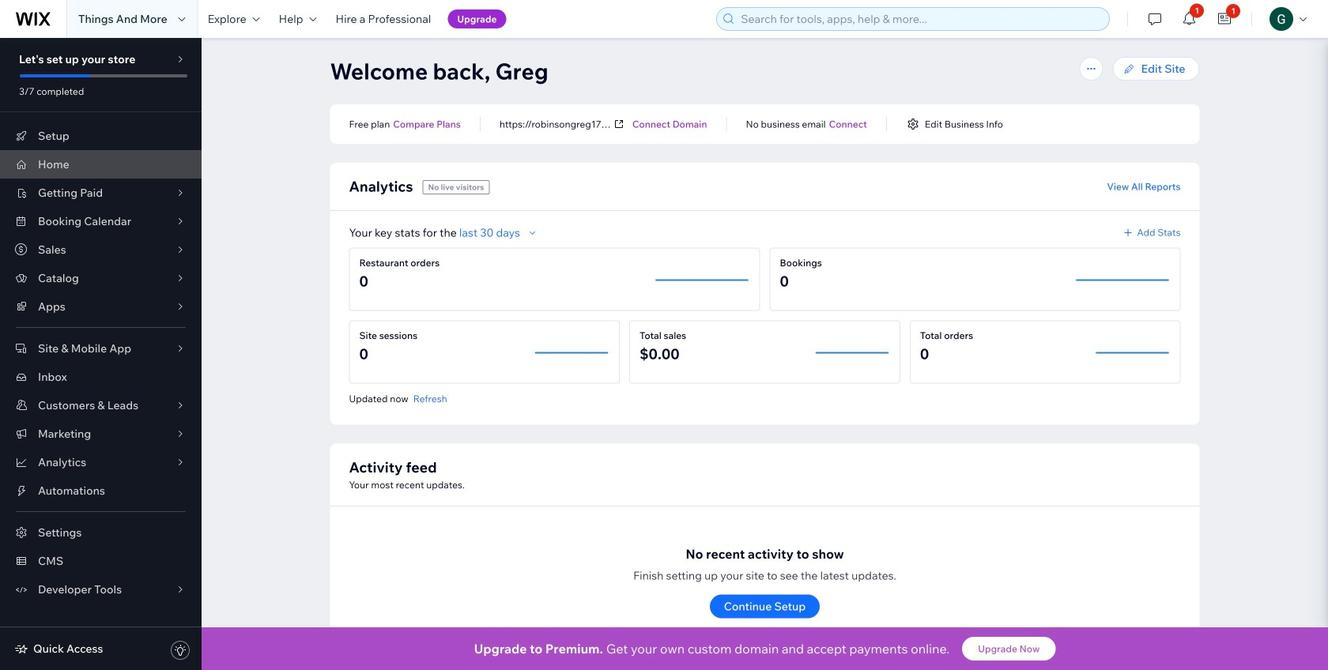 Task type: describe. For each thing, give the bounding box(es) containing it.
Search for tools, apps, help & more... field
[[736, 8, 1105, 30]]



Task type: vqa. For each thing, say whether or not it's contained in the screenshot.
'of' for campaigns
no



Task type: locate. For each thing, give the bounding box(es) containing it.
sidebar element
[[0, 38, 202, 670]]



